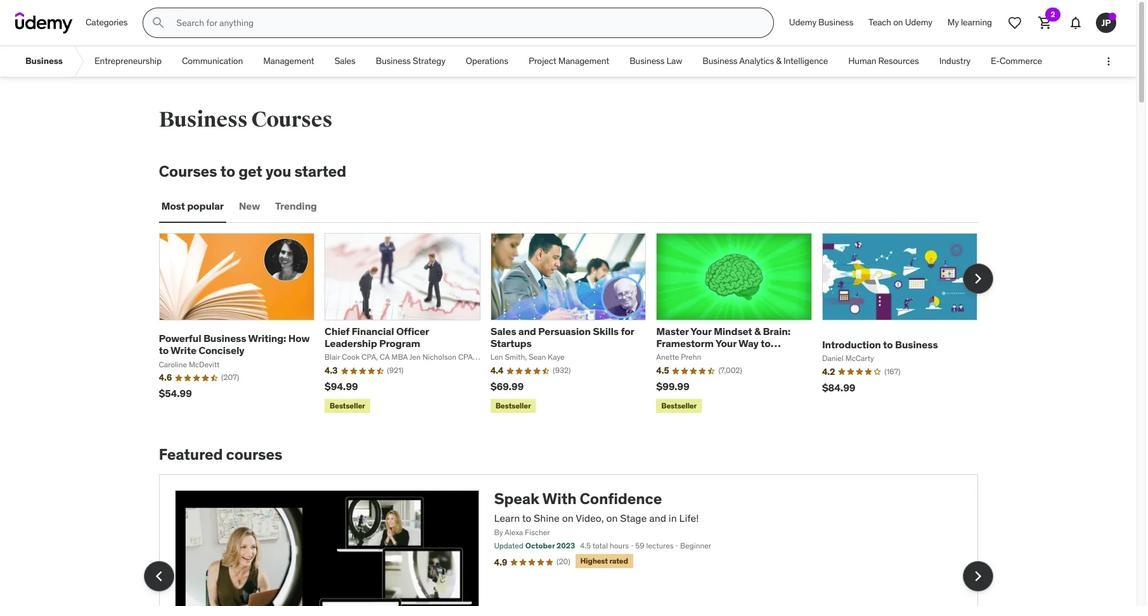 Task type: vqa. For each thing, say whether or not it's contained in the screenshot.
E-Commerce at the right
yes



Task type: describe. For each thing, give the bounding box(es) containing it.
1 management from the left
[[263, 55, 314, 67]]

stage
[[620, 512, 647, 525]]

most popular button
[[159, 191, 226, 222]]

to inside master your mindset & brain: framestorm your way to success
[[761, 337, 771, 350]]

next image
[[968, 567, 988, 587]]

2 management from the left
[[558, 55, 610, 67]]

udemy inside "link"
[[789, 17, 817, 28]]

chief financial officer leadership program link
[[325, 325, 429, 350]]

human resources link
[[839, 46, 929, 77]]

59 lectures
[[636, 542, 674, 551]]

(20)
[[557, 557, 570, 567]]

entrepreneurship
[[94, 55, 162, 67]]

0 horizontal spatial on
[[562, 512, 574, 525]]

and inside the sales and persuasion skills for startups
[[519, 325, 536, 338]]

my learning
[[948, 17, 992, 28]]

operations link
[[456, 46, 519, 77]]

highest rated
[[581, 557, 628, 566]]

business law
[[630, 55, 682, 67]]

project
[[529, 55, 556, 67]]

resources
[[879, 55, 919, 67]]

1 vertical spatial courses
[[159, 162, 217, 181]]

get
[[239, 162, 262, 181]]

to left get
[[220, 162, 235, 181]]

brain:
[[763, 325, 791, 338]]

sales link
[[324, 46, 366, 77]]

communication
[[182, 55, 243, 67]]

2 horizontal spatial on
[[894, 17, 903, 28]]

project management
[[529, 55, 610, 67]]

october
[[525, 542, 555, 551]]

2
[[1051, 10, 1055, 19]]

how
[[288, 332, 310, 345]]

updated
[[494, 542, 524, 551]]

sales for sales and persuasion skills for startups
[[491, 325, 516, 338]]

jp link
[[1091, 8, 1122, 38]]

business courses
[[159, 107, 332, 133]]

you have alerts image
[[1109, 13, 1117, 20]]

communication link
[[172, 46, 253, 77]]

and inside speak with confidence learn to shine on video, on stage and in life! by alexa fischer
[[650, 512, 666, 525]]

management link
[[253, 46, 324, 77]]

to inside powerful business writing: how to write concisely
[[159, 345, 169, 357]]

4.5 total hours
[[580, 542, 629, 551]]

teach on udemy link
[[861, 8, 940, 38]]

business analytics & intelligence
[[703, 55, 828, 67]]

powerful
[[159, 332, 201, 345]]

entrepreneurship link
[[84, 46, 172, 77]]

updated october 2023
[[494, 542, 575, 551]]

operations
[[466, 55, 508, 67]]

started
[[295, 162, 346, 181]]

rated
[[610, 557, 628, 566]]

teach
[[869, 17, 892, 28]]

lectures
[[646, 542, 674, 551]]

chief financial officer leadership program
[[325, 325, 429, 350]]

powerful business writing: how to write concisely link
[[159, 332, 310, 357]]

business inside "link"
[[819, 17, 854, 28]]

categories button
[[78, 8, 135, 38]]

persuasion
[[538, 325, 591, 338]]

1 horizontal spatial your
[[716, 337, 737, 350]]

project management link
[[519, 46, 620, 77]]

human
[[849, 55, 877, 67]]

udemy image
[[15, 12, 73, 34]]

business inside powerful business writing: how to write concisely
[[203, 332, 246, 345]]

jp
[[1102, 17, 1111, 28]]

sales and persuasion skills for startups link
[[491, 325, 634, 350]]

financial
[[352, 325, 394, 338]]

arrow pointing to subcategory menu links image
[[73, 46, 84, 77]]

intelligence
[[784, 55, 828, 67]]

chief
[[325, 325, 350, 338]]

2023
[[557, 542, 575, 551]]

4.5
[[580, 542, 591, 551]]

previous image
[[149, 567, 169, 587]]

learning
[[961, 17, 992, 28]]

carousel element containing speak with confidence
[[144, 475, 993, 607]]

0 horizontal spatial your
[[691, 325, 712, 338]]

fischer
[[525, 528, 550, 538]]

beginner
[[680, 542, 711, 551]]

new
[[239, 200, 260, 213]]

4.9
[[494, 557, 507, 569]]

for
[[621, 325, 634, 338]]

0 vertical spatial &
[[776, 55, 782, 67]]

business analytics & intelligence link
[[693, 46, 839, 77]]



Task type: locate. For each thing, give the bounding box(es) containing it.
trending
[[275, 200, 317, 213]]

sales for sales
[[335, 55, 356, 67]]

sales inside sales link
[[335, 55, 356, 67]]

writing:
[[248, 332, 286, 345]]

to
[[220, 162, 235, 181], [761, 337, 771, 350], [883, 338, 893, 351], [159, 345, 169, 357], [522, 512, 532, 525]]

life!
[[679, 512, 699, 525]]

0 vertical spatial sales
[[335, 55, 356, 67]]

on down with
[[562, 512, 574, 525]]

0 horizontal spatial udemy
[[789, 17, 817, 28]]

video,
[[576, 512, 604, 525]]

& inside master your mindset & brain: framestorm your way to success
[[755, 325, 761, 338]]

to up the 'fischer'
[[522, 512, 532, 525]]

udemy business
[[789, 17, 854, 28]]

shopping cart with 2 items image
[[1038, 15, 1053, 30]]

&
[[776, 55, 782, 67], [755, 325, 761, 338]]

1 horizontal spatial courses
[[251, 107, 332, 133]]

total
[[593, 542, 608, 551]]

business law link
[[620, 46, 693, 77]]

industry link
[[929, 46, 981, 77]]

to left write
[[159, 345, 169, 357]]

to right way
[[761, 337, 771, 350]]

sales
[[335, 55, 356, 67], [491, 325, 516, 338]]

introduction
[[822, 338, 881, 351]]

management right project
[[558, 55, 610, 67]]

1 horizontal spatial udemy
[[905, 17, 933, 28]]

my learning link
[[940, 8, 1000, 38]]

wishlist image
[[1008, 15, 1023, 30]]

management left sales link at top
[[263, 55, 314, 67]]

hours
[[610, 542, 629, 551]]

udemy business link
[[782, 8, 861, 38]]

introduction to business
[[822, 338, 938, 351]]

in
[[669, 512, 677, 525]]

2 udemy from the left
[[905, 17, 933, 28]]

master
[[656, 325, 689, 338]]

most popular
[[161, 200, 224, 213]]

alexa
[[505, 528, 523, 538]]

trending button
[[273, 191, 320, 222]]

1 vertical spatial carousel element
[[144, 475, 993, 607]]

analytics
[[740, 55, 774, 67]]

highest
[[581, 557, 608, 566]]

next image
[[968, 269, 988, 289]]

speak with confidence learn to shine on video, on stage and in life! by alexa fischer
[[494, 490, 699, 538]]

introduction to business link
[[822, 338, 938, 351]]

0 vertical spatial and
[[519, 325, 536, 338]]

master your mindset & brain: framestorm your way to success link
[[656, 325, 791, 362]]

your right "master"
[[691, 325, 712, 338]]

1 horizontal spatial and
[[650, 512, 666, 525]]

business inside 'link'
[[25, 55, 63, 67]]

e-commerce link
[[981, 46, 1053, 77]]

e-commerce
[[991, 55, 1043, 67]]

& right analytics
[[776, 55, 782, 67]]

0 horizontal spatial management
[[263, 55, 314, 67]]

& left "brain:" on the right of the page
[[755, 325, 761, 338]]

by
[[494, 528, 503, 538]]

sales left persuasion
[[491, 325, 516, 338]]

carousel element containing chief financial officer leadership program
[[159, 233, 993, 416]]

more subcategory menu links image
[[1103, 55, 1115, 68]]

courses up you
[[251, 107, 332, 133]]

write
[[171, 345, 196, 357]]

sales right management link
[[335, 55, 356, 67]]

Search for anything text field
[[174, 12, 758, 34]]

59
[[636, 542, 645, 551]]

1 vertical spatial and
[[650, 512, 666, 525]]

courses to get you started
[[159, 162, 346, 181]]

and left in
[[650, 512, 666, 525]]

officer
[[396, 325, 429, 338]]

learn
[[494, 512, 520, 525]]

udemy up intelligence
[[789, 17, 817, 28]]

business link
[[15, 46, 73, 77]]

popular
[[187, 200, 224, 213]]

2 link
[[1030, 8, 1061, 38]]

submit search image
[[151, 15, 166, 30]]

sales and persuasion skills for startups
[[491, 325, 634, 350]]

1 udemy from the left
[[789, 17, 817, 28]]

my
[[948, 17, 959, 28]]

master your mindset & brain: framestorm your way to success
[[656, 325, 791, 362]]

concisely
[[199, 345, 244, 357]]

featured
[[159, 445, 223, 465]]

1 horizontal spatial management
[[558, 55, 610, 67]]

courses
[[226, 445, 282, 465]]

your
[[691, 325, 712, 338], [716, 337, 737, 350]]

on down confidence
[[607, 512, 618, 525]]

carousel element
[[159, 233, 993, 416], [144, 475, 993, 607]]

0 horizontal spatial courses
[[159, 162, 217, 181]]

0 horizontal spatial and
[[519, 325, 536, 338]]

commerce
[[1000, 55, 1043, 67]]

courses up most popular
[[159, 162, 217, 181]]

0 vertical spatial carousel element
[[159, 233, 993, 416]]

0 horizontal spatial sales
[[335, 55, 356, 67]]

mindset
[[714, 325, 752, 338]]

and
[[519, 325, 536, 338], [650, 512, 666, 525]]

business strategy link
[[366, 46, 456, 77]]

notifications image
[[1068, 15, 1084, 30]]

on right the teach
[[894, 17, 903, 28]]

to right the introduction
[[883, 338, 893, 351]]

0 vertical spatial courses
[[251, 107, 332, 133]]

program
[[379, 337, 420, 350]]

confidence
[[580, 490, 662, 509]]

1 horizontal spatial on
[[607, 512, 618, 525]]

leadership
[[325, 337, 377, 350]]

industry
[[940, 55, 971, 67]]

1 vertical spatial sales
[[491, 325, 516, 338]]

sales inside the sales and persuasion skills for startups
[[491, 325, 516, 338]]

powerful business writing: how to write concisely
[[159, 332, 310, 357]]

e-
[[991, 55, 1000, 67]]

human resources
[[849, 55, 919, 67]]

on
[[894, 17, 903, 28], [562, 512, 574, 525], [607, 512, 618, 525]]

new button
[[236, 191, 263, 222]]

1 vertical spatial &
[[755, 325, 761, 338]]

skills
[[593, 325, 619, 338]]

udemy left my
[[905, 17, 933, 28]]

and left persuasion
[[519, 325, 536, 338]]

1 horizontal spatial sales
[[491, 325, 516, 338]]

most
[[161, 200, 185, 213]]

you
[[266, 162, 291, 181]]

success
[[656, 350, 696, 362]]

udemy
[[789, 17, 817, 28], [905, 17, 933, 28]]

featured courses
[[159, 445, 282, 465]]

your left way
[[716, 337, 737, 350]]

to inside speak with confidence learn to shine on video, on stage and in life! by alexa fischer
[[522, 512, 532, 525]]

management
[[263, 55, 314, 67], [558, 55, 610, 67]]

startups
[[491, 337, 532, 350]]

speak
[[494, 490, 539, 509]]

1 horizontal spatial &
[[776, 55, 782, 67]]

0 horizontal spatial &
[[755, 325, 761, 338]]

law
[[667, 55, 682, 67]]



